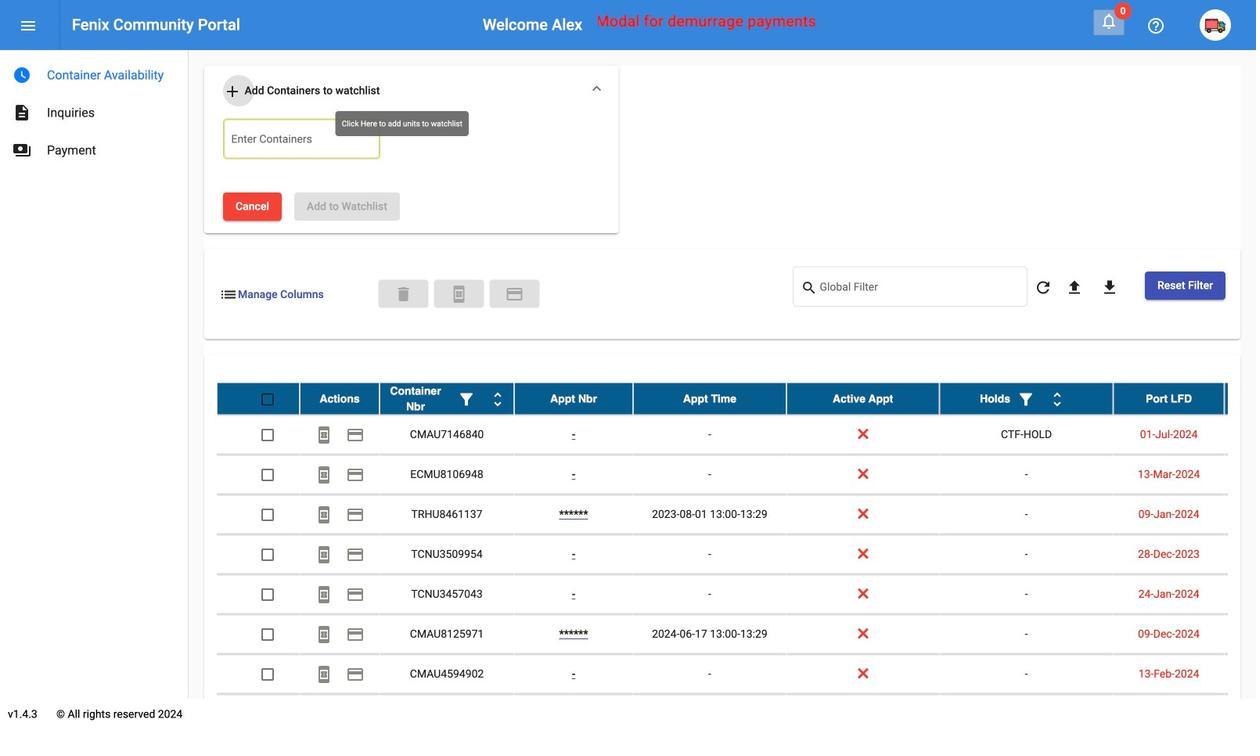 Task type: locate. For each thing, give the bounding box(es) containing it.
no color image
[[1147, 16, 1166, 35], [13, 66, 31, 85], [1034, 278, 1053, 297], [1065, 278, 1084, 297], [219, 285, 238, 304], [450, 285, 469, 304], [1048, 390, 1067, 409], [346, 426, 365, 445], [315, 466, 334, 485], [346, 466, 365, 485], [315, 506, 334, 525], [315, 586, 334, 605], [346, 586, 365, 605], [346, 626, 365, 644], [346, 666, 365, 684]]

3 column header from the left
[[514, 383, 633, 414]]

no color image
[[1100, 12, 1119, 31], [19, 16, 38, 35], [223, 82, 242, 101], [13, 103, 31, 122], [13, 141, 31, 160], [1101, 278, 1120, 297], [801, 279, 820, 298], [505, 285, 524, 304], [457, 390, 476, 409], [489, 390, 507, 409], [1017, 390, 1036, 409], [315, 426, 334, 445], [346, 506, 365, 525], [315, 546, 334, 565], [346, 546, 365, 565], [315, 626, 334, 644], [315, 666, 334, 684]]

None text field
[[231, 134, 372, 150]]

column header
[[300, 383, 380, 414], [380, 383, 514, 414], [514, 383, 633, 414], [633, 383, 787, 414], [787, 383, 940, 414], [940, 383, 1114, 414], [1114, 383, 1225, 414], [1225, 383, 1257, 414]]

grid
[[217, 383, 1257, 730]]

9 row from the top
[[217, 695, 1257, 730]]

delete image
[[394, 285, 413, 304]]

2 row from the top
[[217, 415, 1257, 455]]

5 row from the top
[[217, 535, 1257, 575]]

cell
[[1225, 415, 1257, 454], [1225, 455, 1257, 494], [1225, 495, 1257, 534], [1225, 535, 1257, 574], [1225, 575, 1257, 614], [1225, 615, 1257, 654], [1225, 655, 1257, 694], [217, 695, 300, 730], [380, 695, 514, 730], [514, 695, 633, 730], [633, 695, 787, 730], [787, 695, 940, 730], [940, 695, 1114, 730], [1114, 695, 1225, 730], [1225, 695, 1257, 730]]

6 row from the top
[[217, 575, 1257, 615]]

4 row from the top
[[217, 495, 1257, 535]]

Global Watchlist Filter field
[[820, 284, 1020, 296]]

6 column header from the left
[[940, 383, 1114, 414]]

navigation
[[0, 50, 188, 169]]

row
[[217, 383, 1257, 415], [217, 415, 1257, 455], [217, 455, 1257, 495], [217, 495, 1257, 535], [217, 535, 1257, 575], [217, 575, 1257, 615], [217, 615, 1257, 655], [217, 655, 1257, 695], [217, 695, 1257, 730]]



Task type: describe. For each thing, give the bounding box(es) containing it.
8 column header from the left
[[1225, 383, 1257, 414]]

1 row from the top
[[217, 383, 1257, 415]]

1 column header from the left
[[300, 383, 380, 414]]

2 column header from the left
[[380, 383, 514, 414]]

3 row from the top
[[217, 455, 1257, 495]]

7 column header from the left
[[1114, 383, 1225, 414]]

7 row from the top
[[217, 615, 1257, 655]]

4 column header from the left
[[633, 383, 787, 414]]

5 column header from the left
[[787, 383, 940, 414]]

8 row from the top
[[217, 655, 1257, 695]]



